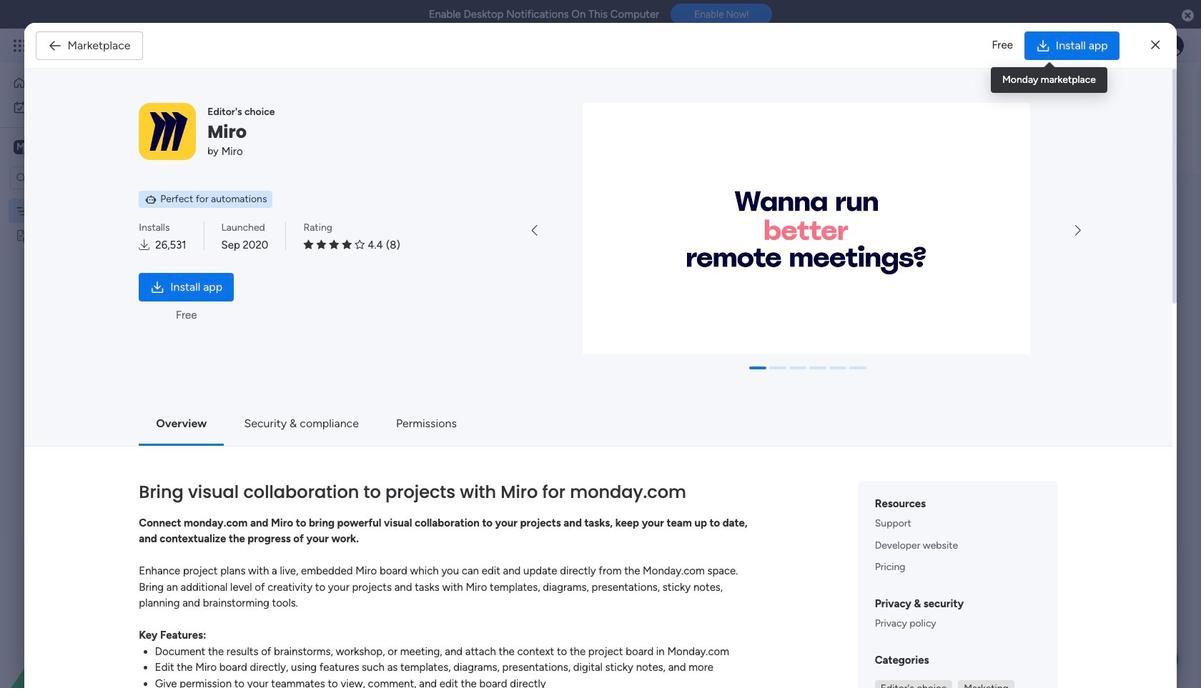 Task type: locate. For each thing, give the bounding box(es) containing it.
marketplace arrow right image
[[1075, 225, 1081, 237]]

1 horizontal spatial star image
[[316, 240, 326, 250]]

list box
[[0, 196, 182, 440]]

workspace image
[[14, 139, 28, 155]]

tab list
[[217, 104, 1180, 128]]

kendall parks image
[[1064, 78, 1082, 97]]

lottie animation image
[[0, 544, 182, 689]]

main content
[[0, 174, 1201, 689]]

tab
[[310, 105, 379, 128]]

private board image
[[15, 228, 29, 242]]

1 star image from the left
[[303, 240, 313, 250]]

option
[[9, 72, 174, 94], [0, 198, 182, 201]]

collapse image
[[1165, 146, 1177, 157]]

select product image
[[13, 39, 27, 53]]

monday marketplace image
[[1042, 39, 1056, 53]]

dapulse x slim image
[[1151, 37, 1160, 54]]

perfect for automations element
[[139, 191, 273, 208]]

None field
[[234, 194, 406, 213], [234, 555, 278, 573], [723, 555, 767, 573], [234, 194, 406, 213], [234, 555, 278, 573], [723, 555, 767, 573]]

help image
[[1108, 39, 1123, 53]]

option down search in workspace field
[[0, 198, 182, 201]]

0 horizontal spatial star image
[[303, 240, 313, 250]]

2 horizontal spatial star image
[[329, 240, 339, 250]]

update feed image
[[979, 39, 993, 53]]

more dots image
[[662, 559, 672, 570]]

option up workspace selection "element"
[[9, 72, 174, 94]]

0 vertical spatial option
[[9, 72, 174, 94]]

1 vertical spatial option
[[0, 198, 182, 201]]

star image
[[303, 240, 313, 250], [316, 240, 326, 250], [329, 240, 339, 250]]



Task type: vqa. For each thing, say whether or not it's contained in the screenshot.
v2 download image
yes



Task type: describe. For each thing, give the bounding box(es) containing it.
v2 download image
[[139, 237, 150, 254]]

Search in workspace field
[[30, 170, 119, 186]]

2 star image from the left
[[316, 240, 326, 250]]

search everything image
[[1077, 39, 1091, 53]]

star o image
[[355, 240, 365, 250]]

lottie animation element
[[0, 544, 182, 689]]

workspace selection element
[[14, 139, 119, 157]]

kendall parks image
[[1161, 34, 1184, 57]]

3 star image from the left
[[329, 240, 339, 250]]

app logo image
[[139, 103, 196, 160]]

star image
[[342, 240, 352, 250]]

invite members image
[[1010, 39, 1025, 53]]

marketplace arrow left image
[[532, 225, 537, 237]]

dapulse close image
[[1182, 9, 1194, 23]]

filter board by anything image
[[577, 143, 594, 160]]

1 image
[[990, 29, 1002, 45]]



